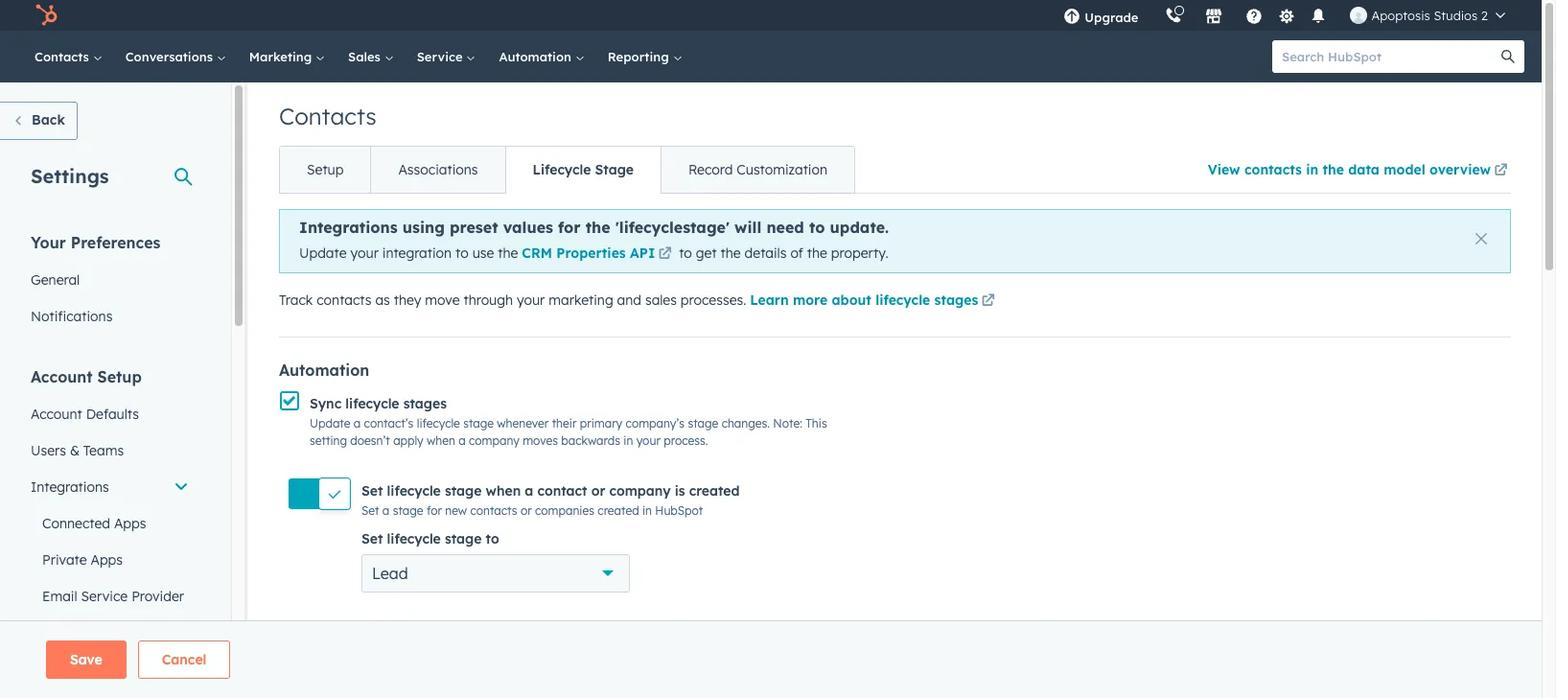 Task type: describe. For each thing, give the bounding box(es) containing it.
record
[[689, 161, 733, 178]]

save button
[[46, 641, 126, 679]]

apoptosis studios 2
[[1372, 8, 1488, 23]]

update.
[[830, 218, 889, 237]]

2 set from the top
[[362, 504, 379, 518]]

about
[[832, 291, 872, 308]]

to left use
[[456, 245, 469, 262]]

backwards
[[561, 433, 620, 448]]

contacts for in
[[1245, 161, 1302, 178]]

users & teams
[[31, 442, 124, 459]]

service inside service link
[[417, 49, 467, 64]]

provider
[[132, 588, 184, 605]]

0 vertical spatial automation
[[499, 49, 575, 64]]

users
[[31, 442, 66, 459]]

details
[[745, 245, 787, 262]]

companies
[[535, 504, 595, 518]]

processes.
[[681, 291, 747, 308]]

studios
[[1434, 8, 1478, 23]]

apps for private apps
[[91, 551, 123, 569]]

lifecycle right about at right top
[[876, 291, 931, 308]]

primary
[[580, 416, 623, 431]]

lead button
[[362, 555, 630, 593]]

apoptosis studios 2 button
[[1339, 0, 1517, 31]]

help image
[[1246, 9, 1263, 26]]

contact's
[[364, 416, 414, 431]]

'lifecyclestage'
[[615, 218, 730, 237]]

marketplaces button
[[1194, 0, 1235, 31]]

1 vertical spatial automation
[[279, 360, 370, 379]]

as
[[375, 291, 390, 308]]

account for account defaults
[[31, 406, 82, 423]]

calling icon image
[[1166, 8, 1183, 25]]

your
[[31, 233, 66, 252]]

private apps link
[[19, 542, 200, 578]]

calling icon button
[[1158, 3, 1191, 28]]

setting
[[310, 433, 347, 448]]

stage
[[595, 161, 634, 178]]

your inside integrations using preset values for the 'lifecyclestage' will need to update. alert
[[350, 245, 379, 262]]

is
[[675, 483, 685, 500]]

moves
[[523, 433, 558, 448]]

associations
[[398, 161, 478, 178]]

general link
[[19, 262, 200, 298]]

email
[[42, 588, 77, 605]]

to left get
[[679, 245, 692, 262]]

users & teams link
[[19, 433, 200, 469]]

service link
[[405, 31, 488, 82]]

set for set lifecycle stage to
[[362, 531, 383, 548]]

sync lifecycle stages update a contact's lifecycle stage whenever their primary company's stage changes. note: this setting doesn't apply when a company moves backwards in your process.
[[310, 395, 827, 448]]

lifecycle stage link
[[505, 147, 661, 193]]

to up lead popup button
[[486, 531, 499, 548]]

1 horizontal spatial your
[[517, 291, 545, 308]]

to get the details of the property.
[[675, 245, 889, 262]]

lifecycle for sync lifecycle stages update a contact's lifecycle stage whenever their primary company's stage changes. note: this setting doesn't apply when a company moves backwards in your process.
[[346, 395, 399, 412]]

the left data
[[1323, 161, 1344, 178]]

property.
[[831, 245, 889, 262]]

save
[[70, 651, 102, 668]]

private apps
[[42, 551, 123, 569]]

a right the apply
[[459, 433, 466, 448]]

1 vertical spatial contacts
[[279, 102, 377, 130]]

data
[[1349, 161, 1380, 178]]

page section element
[[0, 641, 1542, 679]]

set lifecycle stage when a contact or company is created set a stage for new contacts or companies created in hubspot
[[362, 483, 740, 518]]

marketplace
[[31, 628, 109, 645]]

downloads
[[113, 628, 183, 645]]

account setup element
[[19, 366, 200, 698]]

contacts link
[[23, 31, 114, 82]]

view
[[1208, 161, 1241, 178]]

hubspot image
[[35, 4, 58, 27]]

lifecycle stage
[[533, 161, 634, 178]]

account defaults link
[[19, 396, 200, 433]]

company inside sync lifecycle stages update a contact's lifecycle stage whenever their primary company's stage changes. note: this setting doesn't apply when a company moves backwards in your process.
[[469, 433, 520, 448]]

settings image
[[1278, 8, 1296, 25]]

using
[[403, 218, 445, 237]]

a up doesn't on the left of the page
[[354, 416, 361, 431]]

apply
[[393, 433, 424, 448]]

integration
[[382, 245, 452, 262]]

stage down new
[[445, 531, 482, 548]]

stage up process.
[[688, 416, 719, 431]]

track
[[279, 291, 313, 308]]

your preferences
[[31, 233, 161, 252]]

for inside set lifecycle stage when a contact or company is created set a stage for new contacts or companies created in hubspot
[[427, 504, 442, 518]]

private
[[42, 551, 87, 569]]

api
[[630, 245, 655, 262]]

more
[[793, 291, 828, 308]]

stage left whenever
[[463, 416, 494, 431]]

learn
[[750, 291, 789, 308]]

changes.
[[722, 416, 770, 431]]

move
[[425, 291, 460, 308]]

a up set lifecycle stage to
[[382, 504, 390, 518]]

update inside sync lifecycle stages update a contact's lifecycle stage whenever their primary company's stage changes. note: this setting doesn't apply when a company moves backwards in your process.
[[310, 416, 350, 431]]

associations link
[[371, 147, 505, 193]]

contacts inside set lifecycle stage when a contact or company is created set a stage for new contacts or companies created in hubspot
[[470, 504, 517, 518]]

connected apps
[[42, 515, 146, 532]]

crm properties api link
[[522, 245, 675, 264]]

stages inside sync lifecycle stages update a contact's lifecycle stage whenever their primary company's stage changes. note: this setting doesn't apply when a company moves backwards in your process.
[[403, 395, 447, 412]]

0 vertical spatial in
[[1306, 161, 1319, 178]]

stage up new
[[445, 483, 482, 500]]

doesn't
[[350, 433, 390, 448]]

Search HubSpot search field
[[1273, 40, 1508, 73]]

integrations for integrations using preset values for the 'lifecyclestage' will need to update.
[[299, 218, 398, 237]]

marketing link
[[238, 31, 337, 82]]

lifecycle for set lifecycle stage to
[[387, 531, 441, 548]]

1 vertical spatial created
[[598, 504, 639, 518]]

&
[[70, 442, 80, 459]]

your preferences element
[[19, 232, 200, 335]]

help button
[[1239, 0, 1271, 31]]

view contacts in the data model overview
[[1208, 161, 1491, 178]]

marketing
[[549, 291, 613, 308]]

company's
[[626, 416, 685, 431]]

account setup
[[31, 367, 142, 386]]

need
[[767, 218, 804, 237]]

will
[[735, 218, 762, 237]]

tracking code link
[[19, 655, 200, 691]]

of
[[791, 245, 804, 262]]

the for update your integration to use the
[[498, 245, 518, 262]]

hubspot link
[[23, 4, 72, 27]]

whenever
[[497, 416, 549, 431]]

sales link
[[337, 31, 405, 82]]

back link
[[0, 102, 78, 140]]

use
[[472, 245, 494, 262]]

a left contact
[[525, 483, 533, 500]]

cancel
[[162, 651, 207, 668]]

link opens in a new window image inside learn more about lifecycle stages link
[[982, 294, 995, 308]]



Task type: locate. For each thing, give the bounding box(es) containing it.
stages up the apply
[[403, 395, 447, 412]]

overview
[[1430, 161, 1491, 178]]

record customization
[[689, 161, 828, 178]]

the right get
[[721, 245, 741, 262]]

close image
[[1476, 233, 1487, 245]]

company down whenever
[[469, 433, 520, 448]]

when left contact
[[486, 483, 521, 500]]

automation
[[499, 49, 575, 64], [279, 360, 370, 379]]

0 horizontal spatial automation
[[279, 360, 370, 379]]

lifecycle up contact's
[[346, 395, 399, 412]]

1 horizontal spatial company
[[609, 483, 671, 500]]

service inside email service provider link
[[81, 588, 128, 605]]

company inside set lifecycle stage when a contact or company is created set a stage for new contacts or companies created in hubspot
[[609, 483, 671, 500]]

integrations inside button
[[31, 479, 109, 496]]

integrations using preset values for the 'lifecyclestage' will need to update. alert
[[279, 209, 1511, 273]]

sync
[[310, 395, 342, 412]]

a
[[354, 416, 361, 431], [459, 433, 466, 448], [525, 483, 533, 500], [382, 504, 390, 518]]

your
[[350, 245, 379, 262], [517, 291, 545, 308], [636, 433, 661, 448]]

1 vertical spatial or
[[521, 504, 532, 518]]

1 vertical spatial stages
[[403, 395, 447, 412]]

0 horizontal spatial when
[[427, 433, 455, 448]]

marketing
[[249, 49, 316, 64]]

integrations down setup link
[[299, 218, 398, 237]]

learn more about lifecycle stages
[[750, 291, 979, 308]]

when
[[427, 433, 455, 448], [486, 483, 521, 500]]

or left companies
[[521, 504, 532, 518]]

1 horizontal spatial integrations
[[299, 218, 398, 237]]

2 vertical spatial contacts
[[470, 504, 517, 518]]

back
[[32, 111, 65, 129]]

0 horizontal spatial contacts
[[317, 291, 372, 308]]

0 vertical spatial apps
[[114, 515, 146, 532]]

2 vertical spatial in
[[643, 504, 652, 518]]

integrations for integrations
[[31, 479, 109, 496]]

1 vertical spatial for
[[427, 504, 442, 518]]

apps for connected apps
[[114, 515, 146, 532]]

contacts right new
[[470, 504, 517, 518]]

stages inside learn more about lifecycle stages link
[[935, 291, 979, 308]]

0 horizontal spatial in
[[624, 433, 633, 448]]

lifecycle for set lifecycle stage when a contact or company is created set a stage for new contacts or companies created in hubspot
[[387, 483, 441, 500]]

contacts up setup link
[[279, 102, 377, 130]]

0 vertical spatial integrations
[[299, 218, 398, 237]]

created right companies
[[598, 504, 639, 518]]

update
[[299, 245, 347, 262], [310, 416, 350, 431]]

email service provider link
[[19, 578, 200, 615]]

lifecycle
[[533, 161, 591, 178]]

link opens in a new window image
[[1495, 164, 1508, 178]]

created right is
[[689, 483, 740, 500]]

menu
[[1050, 0, 1519, 31]]

account for account setup
[[31, 367, 93, 386]]

cancel button
[[138, 641, 231, 679]]

1 vertical spatial account
[[31, 406, 82, 423]]

tracking code
[[31, 665, 121, 682]]

menu containing apoptosis studios 2
[[1050, 0, 1519, 31]]

automation up sync
[[279, 360, 370, 379]]

2 horizontal spatial in
[[1306, 161, 1319, 178]]

connected apps link
[[19, 505, 200, 542]]

1 vertical spatial set
[[362, 504, 379, 518]]

your down the company's
[[636, 433, 661, 448]]

teams
[[83, 442, 124, 459]]

in inside set lifecycle stage when a contact or company is created set a stage for new contacts or companies created in hubspot
[[643, 504, 652, 518]]

for up crm properties api
[[558, 218, 581, 237]]

service down private apps link
[[81, 588, 128, 605]]

1 horizontal spatial service
[[417, 49, 467, 64]]

3 set from the top
[[362, 531, 383, 548]]

0 horizontal spatial contacts
[[35, 49, 93, 64]]

values
[[503, 218, 553, 237]]

0 vertical spatial update
[[299, 245, 347, 262]]

0 horizontal spatial for
[[427, 504, 442, 518]]

update up track
[[299, 245, 347, 262]]

lifecycle up set lifecycle stage to
[[387, 483, 441, 500]]

upgrade
[[1085, 10, 1139, 25]]

0 horizontal spatial integrations
[[31, 479, 109, 496]]

0 horizontal spatial stages
[[403, 395, 447, 412]]

update inside alert
[[299, 245, 347, 262]]

the right of
[[807, 245, 828, 262]]

1 horizontal spatial contacts
[[279, 102, 377, 130]]

2 horizontal spatial contacts
[[1245, 161, 1302, 178]]

0 vertical spatial company
[[469, 433, 520, 448]]

2 account from the top
[[31, 406, 82, 423]]

account up users
[[31, 406, 82, 423]]

1 vertical spatial your
[[517, 291, 545, 308]]

this
[[806, 416, 827, 431]]

apps down integrations button
[[114, 515, 146, 532]]

when inside sync lifecycle stages update a contact's lifecycle stage whenever their primary company's stage changes. note: this setting doesn't apply when a company moves backwards in your process.
[[427, 433, 455, 448]]

stages down integrations using preset values for the 'lifecyclestage' will need to update. alert at top
[[935, 291, 979, 308]]

0 vertical spatial when
[[427, 433, 455, 448]]

update up setting
[[310, 416, 350, 431]]

1 vertical spatial integrations
[[31, 479, 109, 496]]

contacts
[[35, 49, 93, 64], [279, 102, 377, 130]]

email service provider
[[42, 588, 184, 605]]

0 vertical spatial set
[[362, 483, 383, 500]]

notifications button
[[1303, 0, 1335, 31]]

when right the apply
[[427, 433, 455, 448]]

process.
[[664, 433, 708, 448]]

2
[[1482, 8, 1488, 23]]

general
[[31, 271, 80, 289]]

stages
[[935, 291, 979, 308], [403, 395, 447, 412]]

contacts right view
[[1245, 161, 1302, 178]]

for left new
[[427, 504, 442, 518]]

link opens in a new window image inside view contacts in the data model overview link
[[1495, 160, 1508, 183]]

2 vertical spatial your
[[636, 433, 661, 448]]

navigation
[[279, 146, 855, 194]]

record customization link
[[661, 147, 855, 193]]

0 horizontal spatial service
[[81, 588, 128, 605]]

2 vertical spatial set
[[362, 531, 383, 548]]

the right use
[[498, 245, 518, 262]]

contacts down hubspot link
[[35, 49, 93, 64]]

model
[[1384, 161, 1426, 178]]

1 horizontal spatial contacts
[[470, 504, 517, 518]]

1 vertical spatial setup
[[97, 367, 142, 386]]

0 vertical spatial your
[[350, 245, 379, 262]]

integrations inside alert
[[299, 218, 398, 237]]

sales
[[645, 291, 677, 308]]

notifications image
[[1310, 9, 1328, 26]]

1 horizontal spatial in
[[643, 504, 652, 518]]

for inside alert
[[558, 218, 581, 237]]

1 horizontal spatial stages
[[935, 291, 979, 308]]

contacts for as
[[317, 291, 372, 308]]

navigation containing setup
[[279, 146, 855, 194]]

set
[[362, 483, 383, 500], [362, 504, 379, 518], [362, 531, 383, 548]]

automation link
[[488, 31, 596, 82]]

1 account from the top
[[31, 367, 93, 386]]

properties
[[557, 245, 626, 262]]

account up "account defaults"
[[31, 367, 93, 386]]

1 vertical spatial service
[[81, 588, 128, 605]]

account defaults
[[31, 406, 139, 423]]

in left hubspot
[[643, 504, 652, 518]]

1 horizontal spatial setup
[[307, 161, 344, 178]]

0 vertical spatial or
[[591, 483, 605, 500]]

1 horizontal spatial created
[[689, 483, 740, 500]]

settings
[[31, 164, 109, 188]]

contacts
[[1245, 161, 1302, 178], [317, 291, 372, 308], [470, 504, 517, 518]]

tracking
[[31, 665, 84, 682]]

created
[[689, 483, 740, 500], [598, 504, 639, 518]]

customization
[[737, 161, 828, 178]]

account inside "link"
[[31, 406, 82, 423]]

upgrade image
[[1064, 9, 1081, 26]]

and
[[617, 291, 642, 308]]

the up properties
[[586, 218, 611, 237]]

0 vertical spatial created
[[689, 483, 740, 500]]

contacts left as
[[317, 291, 372, 308]]

your inside sync lifecycle stages update a contact's lifecycle stage whenever their primary company's stage changes. note: this setting doesn't apply when a company moves backwards in your process.
[[636, 433, 661, 448]]

1 horizontal spatial automation
[[499, 49, 575, 64]]

integrations down &
[[31, 479, 109, 496]]

integrations button
[[19, 469, 200, 505]]

lifecycle up lead
[[387, 531, 441, 548]]

reporting
[[608, 49, 673, 64]]

1 vertical spatial when
[[486, 483, 521, 500]]

in down the company's
[[624, 433, 633, 448]]

track contacts as they move through your marketing and sales processes.
[[279, 291, 750, 308]]

lifecycle
[[876, 291, 931, 308], [346, 395, 399, 412], [417, 416, 460, 431], [387, 483, 441, 500], [387, 531, 441, 548]]

0 horizontal spatial created
[[598, 504, 639, 518]]

menu item
[[1152, 0, 1156, 31]]

1 horizontal spatial for
[[558, 218, 581, 237]]

1 horizontal spatial or
[[591, 483, 605, 500]]

automation right service link
[[499, 49, 575, 64]]

0 vertical spatial service
[[417, 49, 467, 64]]

0 vertical spatial setup
[[307, 161, 344, 178]]

2 horizontal spatial your
[[636, 433, 661, 448]]

tara schultz image
[[1351, 7, 1368, 24]]

through
[[464, 291, 513, 308]]

in inside sync lifecycle stages update a contact's lifecycle stage whenever their primary company's stage changes. note: this setting doesn't apply when a company moves backwards in your process.
[[624, 433, 633, 448]]

lifecycle up the apply
[[417, 416, 460, 431]]

1 vertical spatial apps
[[91, 551, 123, 569]]

0 vertical spatial stages
[[935, 291, 979, 308]]

1 vertical spatial update
[[310, 416, 350, 431]]

or right contact
[[591, 483, 605, 500]]

code
[[88, 665, 121, 682]]

the for integrations using preset values for the 'lifecyclestage' will need to update.
[[586, 218, 611, 237]]

1 vertical spatial in
[[624, 433, 633, 448]]

lifecycle inside set lifecycle stage when a contact or company is created set a stage for new contacts or companies created in hubspot
[[387, 483, 441, 500]]

when inside set lifecycle stage when a contact or company is created set a stage for new contacts or companies created in hubspot
[[486, 483, 521, 500]]

search image
[[1502, 50, 1515, 63]]

setup link
[[280, 147, 371, 193]]

0 vertical spatial for
[[558, 218, 581, 237]]

update your integration to use the
[[299, 245, 522, 262]]

learn more about lifecycle stages link
[[750, 290, 999, 313]]

in left data
[[1306, 161, 1319, 178]]

they
[[394, 291, 421, 308]]

1 set from the top
[[362, 483, 383, 500]]

service right sales link
[[417, 49, 467, 64]]

link opens in a new window image
[[1495, 160, 1508, 183], [659, 246, 672, 264], [659, 247, 672, 262], [982, 290, 995, 313], [982, 294, 995, 308]]

defaults
[[86, 406, 139, 423]]

search button
[[1492, 40, 1525, 73]]

contact
[[537, 483, 587, 500]]

the for to get the details of the property.
[[807, 245, 828, 262]]

your up as
[[350, 245, 379, 262]]

note:
[[773, 416, 803, 431]]

1 horizontal spatial when
[[486, 483, 521, 500]]

marketplace downloads
[[31, 628, 183, 645]]

0 horizontal spatial your
[[350, 245, 379, 262]]

0 horizontal spatial or
[[521, 504, 532, 518]]

the
[[1323, 161, 1344, 178], [586, 218, 611, 237], [498, 245, 518, 262], [721, 245, 741, 262], [807, 245, 828, 262]]

integrations using preset values for the 'lifecyclestage' will need to update.
[[299, 218, 889, 237]]

marketplaces image
[[1206, 9, 1223, 26]]

set for set lifecycle stage when a contact or company is created set a stage for new contacts or companies created in hubspot
[[362, 483, 383, 500]]

0 vertical spatial contacts
[[35, 49, 93, 64]]

stage
[[463, 416, 494, 431], [688, 416, 719, 431], [445, 483, 482, 500], [393, 504, 423, 518], [445, 531, 482, 548]]

0 vertical spatial account
[[31, 367, 93, 386]]

1 vertical spatial contacts
[[317, 291, 372, 308]]

company left is
[[609, 483, 671, 500]]

crm
[[522, 245, 552, 262]]

0 vertical spatial contacts
[[1245, 161, 1302, 178]]

view contacts in the data model overview link
[[1208, 149, 1511, 193]]

0 horizontal spatial setup
[[97, 367, 142, 386]]

contacts inside the contacts link
[[35, 49, 93, 64]]

0 horizontal spatial company
[[469, 433, 520, 448]]

apps
[[114, 515, 146, 532], [91, 551, 123, 569]]

preferences
[[71, 233, 161, 252]]

your right "through"
[[517, 291, 545, 308]]

apps up email service provider link
[[91, 551, 123, 569]]

1 vertical spatial company
[[609, 483, 671, 500]]

to right 'need'
[[809, 218, 825, 237]]

stage up set lifecycle stage to
[[393, 504, 423, 518]]



Task type: vqa. For each thing, say whether or not it's contained in the screenshot.
bottommost when
yes



